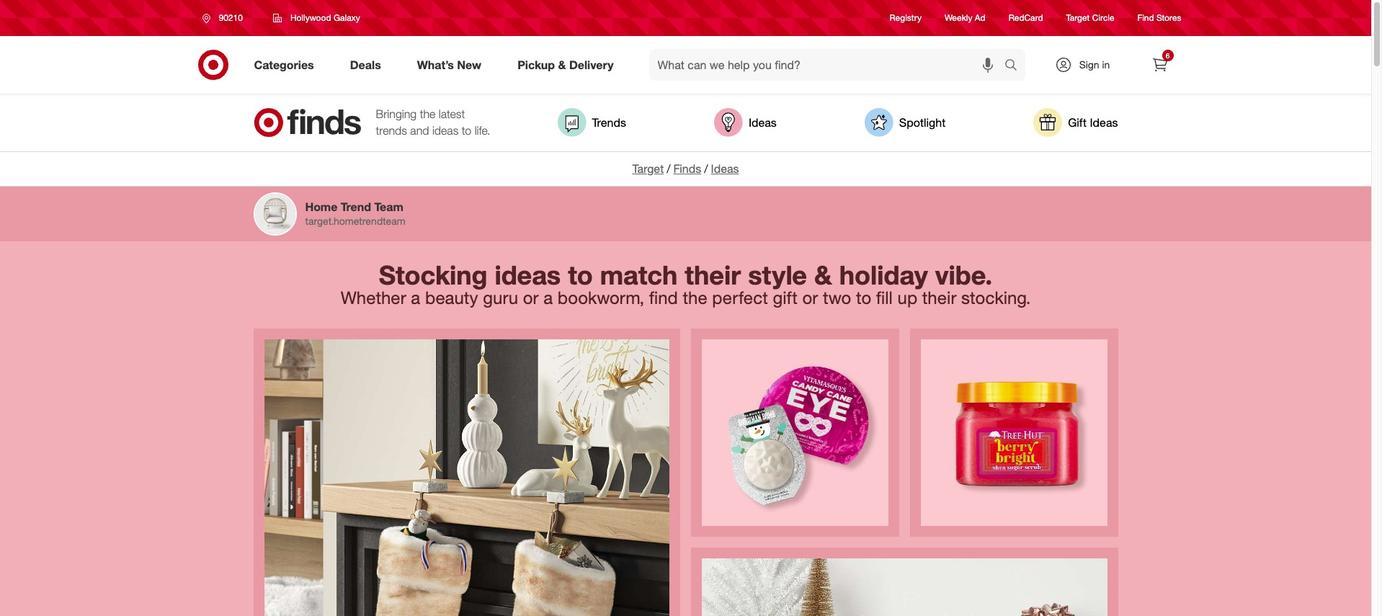 Task type: describe. For each thing, give the bounding box(es) containing it.
1 vertical spatial ideas link
[[711, 161, 739, 176]]

trends link
[[558, 108, 626, 137]]

whether
[[341, 287, 406, 309]]

pickup
[[518, 57, 555, 72]]

target for target / finds / ideas
[[633, 161, 664, 176]]

stores
[[1157, 13, 1182, 23]]

weekly
[[945, 13, 973, 23]]

bookworm,
[[558, 287, 645, 309]]

new
[[457, 57, 482, 72]]

hollywood
[[290, 12, 331, 23]]

gift ideas
[[1069, 115, 1119, 129]]

trends
[[592, 115, 626, 129]]

target.hometrendteam avatar image image
[[255, 194, 295, 234]]

target finds image
[[253, 108, 362, 137]]

search button
[[998, 49, 1033, 84]]

ideas inside 'stocking ideas to match their style & holiday vibe. whether a beauty guru or a bookworm, find the perfect gift or two to fill up their stocking.'
[[495, 259, 561, 290]]

1 or from the left
[[523, 287, 539, 309]]

ad
[[975, 13, 986, 23]]

deals
[[350, 57, 381, 72]]

& inside 'stocking ideas to match their style & holiday vibe. whether a beauty guru or a bookworm, find the perfect gift or two to fill up their stocking.'
[[815, 259, 832, 290]]

team
[[375, 200, 404, 214]]

find stores
[[1138, 13, 1182, 23]]

pickup & delivery link
[[505, 49, 632, 81]]

sign
[[1080, 58, 1100, 71]]

target link
[[633, 161, 664, 176]]

find stores link
[[1138, 12, 1182, 24]]

life.
[[475, 123, 490, 138]]

sign in
[[1080, 58, 1111, 71]]

1 horizontal spatial to
[[568, 259, 593, 290]]

trend
[[341, 200, 371, 214]]

what's new
[[417, 57, 482, 72]]

deals link
[[338, 49, 399, 81]]

target.hometrendteam
[[305, 215, 406, 227]]

home
[[305, 200, 338, 214]]

and
[[410, 123, 429, 138]]

latest
[[439, 107, 465, 121]]

to inside the 'bringing the latest trends and ideas to life.'
[[462, 123, 472, 138]]

1 / from the left
[[667, 161, 671, 176]]

delivery
[[569, 57, 614, 72]]

0 horizontal spatial ideas
[[711, 161, 739, 176]]

target circle link
[[1067, 12, 1115, 24]]

galaxy
[[334, 12, 360, 23]]

2 horizontal spatial to
[[856, 287, 872, 309]]

ideas inside the 'bringing the latest trends and ideas to life.'
[[432, 123, 459, 138]]

weekly ad link
[[945, 12, 986, 24]]

bringing
[[376, 107, 417, 121]]

What can we help you find? suggestions appear below search field
[[649, 49, 1008, 81]]

stocking.
[[962, 287, 1031, 309]]

1 a from the left
[[411, 287, 421, 309]]

two
[[823, 287, 852, 309]]



Task type: vqa. For each thing, say whether or not it's contained in the screenshot.
THE BLACK within $79.99 reg $149.99 Sale Beats Studio Buds True Wireless Noise Cancelling Bluetooth Earbuds - Black
no



Task type: locate. For each thing, give the bounding box(es) containing it.
/ right the finds link
[[705, 161, 708, 176]]

target circle
[[1067, 13, 1115, 23]]

in
[[1103, 58, 1111, 71]]

0 vertical spatial &
[[558, 57, 566, 72]]

1 horizontal spatial /
[[705, 161, 708, 176]]

categories link
[[242, 49, 332, 81]]

stocking ideas to match their style & holiday vibe. whether a beauty guru or a bookworm, find the perfect gift or two to fill up their stocking.
[[341, 259, 1031, 309]]

home trend team target.hometrendteam
[[305, 200, 406, 227]]

0 horizontal spatial ideas
[[432, 123, 459, 138]]

match
[[600, 259, 678, 290]]

90210
[[219, 12, 243, 23]]

to left fill
[[856, 287, 872, 309]]

6
[[1166, 51, 1170, 60]]

pickup & delivery
[[518, 57, 614, 72]]

0 horizontal spatial to
[[462, 123, 472, 138]]

target for target circle
[[1067, 13, 1090, 23]]

a left beauty
[[411, 287, 421, 309]]

beauty
[[425, 287, 478, 309]]

or right gift
[[803, 287, 819, 309]]

the up and
[[420, 107, 436, 121]]

the inside 'stocking ideas to match their style & holiday vibe. whether a beauty guru or a bookworm, find the perfect gift or two to fill up their stocking.'
[[683, 287, 708, 309]]

0 vertical spatial ideas
[[432, 123, 459, 138]]

the inside the 'bringing the latest trends and ideas to life.'
[[420, 107, 436, 121]]

1 horizontal spatial the
[[683, 287, 708, 309]]

weekly ad
[[945, 13, 986, 23]]

categories
[[254, 57, 314, 72]]

2 or from the left
[[803, 287, 819, 309]]

0 horizontal spatial /
[[667, 161, 671, 176]]

to
[[462, 123, 472, 138], [568, 259, 593, 290], [856, 287, 872, 309]]

/ left the finds link
[[667, 161, 671, 176]]

1 horizontal spatial target
[[1067, 13, 1090, 23]]

hollywood galaxy
[[290, 12, 360, 23]]

2 horizontal spatial ideas
[[1090, 115, 1119, 129]]

redcard
[[1009, 13, 1044, 23]]

vibe.
[[936, 259, 993, 290]]

holiday
[[840, 259, 928, 290]]

gift
[[1069, 115, 1087, 129]]

or
[[523, 287, 539, 309], [803, 287, 819, 309]]

& right pickup
[[558, 57, 566, 72]]

&
[[558, 57, 566, 72], [815, 259, 832, 290]]

bringing the latest trends and ideas to life.
[[376, 107, 490, 138]]

spotlight link
[[865, 108, 946, 137]]

1 vertical spatial the
[[683, 287, 708, 309]]

1 vertical spatial &
[[815, 259, 832, 290]]

0 horizontal spatial or
[[523, 287, 539, 309]]

sign in link
[[1043, 49, 1133, 81]]

guru
[[483, 287, 518, 309]]

0 vertical spatial target
[[1067, 13, 1090, 23]]

target left the finds link
[[633, 161, 664, 176]]

90210 button
[[193, 5, 258, 31]]

1 horizontal spatial ideas
[[495, 259, 561, 290]]

what's
[[417, 57, 454, 72]]

0 horizontal spatial target
[[633, 161, 664, 176]]

a
[[411, 287, 421, 309], [544, 287, 553, 309]]

1 vertical spatial target
[[633, 161, 664, 176]]

the
[[420, 107, 436, 121], [683, 287, 708, 309]]

a right guru
[[544, 287, 553, 309]]

find
[[1138, 13, 1155, 23]]

ideas
[[432, 123, 459, 138], [495, 259, 561, 290]]

to left the life.
[[462, 123, 472, 138]]

redcard link
[[1009, 12, 1044, 24]]

circle
[[1093, 13, 1115, 23]]

1 horizontal spatial &
[[815, 259, 832, 290]]

gift
[[773, 287, 798, 309]]

find
[[649, 287, 678, 309]]

2 a from the left
[[544, 287, 553, 309]]

trends
[[376, 123, 407, 138]]

to left match
[[568, 259, 593, 290]]

0 horizontal spatial the
[[420, 107, 436, 121]]

target left circle
[[1067, 13, 1090, 23]]

1 horizontal spatial ideas
[[749, 115, 777, 129]]

6 link
[[1145, 49, 1176, 81]]

target
[[1067, 13, 1090, 23], [633, 161, 664, 176]]

1 horizontal spatial a
[[544, 287, 553, 309]]

their style
[[685, 259, 807, 290]]

or right guru
[[523, 287, 539, 309]]

finds link
[[674, 161, 702, 176]]

registry link
[[890, 12, 922, 24]]

2 / from the left
[[705, 161, 708, 176]]

& right gift
[[815, 259, 832, 290]]

0 horizontal spatial a
[[411, 287, 421, 309]]

their
[[923, 287, 957, 309]]

search
[[998, 59, 1033, 73]]

hollywood galaxy button
[[264, 5, 370, 31]]

1 vertical spatial ideas
[[495, 259, 561, 290]]

target / finds / ideas
[[633, 161, 739, 176]]

ideas
[[749, 115, 777, 129], [1090, 115, 1119, 129], [711, 161, 739, 176]]

0 vertical spatial the
[[420, 107, 436, 121]]

spotlight
[[900, 115, 946, 129]]

what's new link
[[405, 49, 500, 81]]

registry
[[890, 13, 922, 23]]

perfect
[[712, 287, 768, 309]]

ideas link
[[714, 108, 777, 137], [711, 161, 739, 176]]

/
[[667, 161, 671, 176], [705, 161, 708, 176]]

1 horizontal spatial or
[[803, 287, 819, 309]]

0 vertical spatial ideas link
[[714, 108, 777, 137]]

gift ideas link
[[1034, 108, 1119, 137]]

0 horizontal spatial &
[[558, 57, 566, 72]]

up
[[898, 287, 918, 309]]

the right find
[[683, 287, 708, 309]]

fill
[[877, 287, 893, 309]]

finds
[[674, 161, 702, 176]]

stocking
[[379, 259, 488, 290]]



